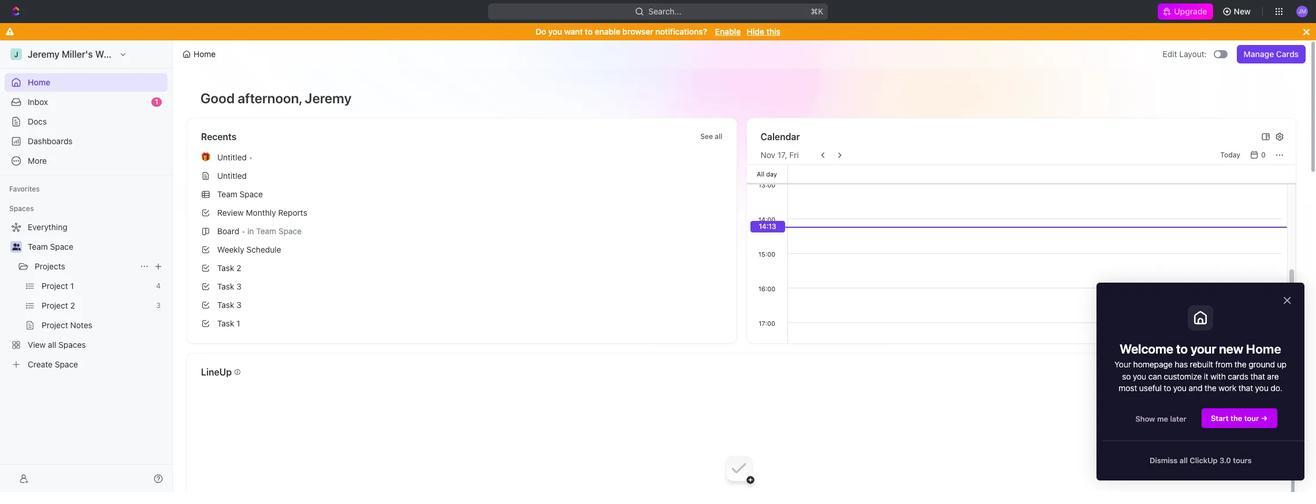 Task type: vqa. For each thing, say whether or not it's contained in the screenshot.
Search tasks... text box
no



Task type: locate. For each thing, give the bounding box(es) containing it.
2 vertical spatial home
[[1246, 342, 1281, 357]]

weekly
[[217, 245, 244, 255]]

2 inside tree
[[70, 301, 75, 311]]

untitled for untitled •
[[217, 153, 247, 162]]

• inside untitled •
[[249, 153, 253, 162]]

the
[[1235, 360, 1247, 370], [1205, 384, 1217, 393], [1231, 414, 1242, 424]]

2 vertical spatial to
[[1164, 384, 1171, 393]]

1 vertical spatial untitled
[[217, 171, 247, 181]]

you down customize
[[1173, 384, 1187, 393]]

3 project from the top
[[42, 321, 68, 330]]

edit
[[1163, 49, 1177, 59]]

• left the in
[[242, 227, 245, 236]]

0 vertical spatial project
[[42, 281, 68, 291]]

task up task 1
[[217, 300, 234, 310]]

2 task 3 from the top
[[217, 300, 241, 310]]

task 3 for first task 3 link
[[217, 282, 241, 292]]

space inside create space link
[[55, 360, 78, 370]]

home
[[194, 49, 216, 59], [28, 77, 50, 87], [1246, 342, 1281, 357]]

jeremy miller's workspace, , element
[[10, 49, 22, 60]]

0 horizontal spatial 1
[[70, 281, 74, 291]]

can
[[1148, 372, 1162, 382]]

it
[[1204, 372, 1208, 382]]

project inside project notes link
[[42, 321, 68, 330]]

1 horizontal spatial 2
[[236, 263, 241, 273]]

3 down 4
[[156, 302, 161, 310]]

1 inside "task 1" link
[[236, 319, 240, 329]]

all
[[715, 132, 722, 141], [48, 340, 56, 350], [1180, 457, 1188, 466]]

from
[[1215, 360, 1232, 370]]

spaces inside view all spaces link
[[58, 340, 86, 350]]

3 for 2nd task 3 link from the top
[[236, 300, 241, 310]]

miller's
[[62, 49, 93, 60]]

task 3 link up "task 1" link
[[196, 278, 727, 296]]

so
[[1122, 372, 1131, 382]]

monthly
[[246, 208, 276, 218]]

• right "🎁"
[[249, 153, 253, 162]]

welcome
[[1120, 342, 1173, 357]]

to up has
[[1176, 342, 1188, 357]]

1 vertical spatial all
[[48, 340, 56, 350]]

team inside 'sidebar' "navigation"
[[28, 242, 48, 252]]

1 task from the top
[[217, 263, 234, 273]]

task 3 link down task 2 link
[[196, 296, 727, 315]]

3.0
[[1220, 457, 1231, 466]]

team space up projects
[[28, 242, 73, 252]]

dismiss all clickup 3.0 tours button
[[1140, 451, 1261, 471]]

home inside the "welcome to your new home your homepage has rebuilt from the ground up so you can customize it with cards that are most useful to you and the work that you do."
[[1246, 342, 1281, 357]]

create space link
[[5, 356, 165, 374]]

⌘k
[[811, 6, 823, 16]]

3 task from the top
[[217, 300, 234, 310]]

1 horizontal spatial jeremy
[[305, 90, 352, 106]]

2 horizontal spatial team
[[256, 226, 276, 236]]

project down project 1
[[42, 301, 68, 311]]

dashboards link
[[5, 132, 168, 151]]

team right the in
[[256, 226, 276, 236]]

task 1 link
[[196, 315, 727, 333]]

1 horizontal spatial all
[[715, 132, 722, 141]]

want
[[564, 27, 583, 36]]

1 vertical spatial spaces
[[58, 340, 86, 350]]

to right useful
[[1164, 384, 1171, 393]]

0 vertical spatial untitled
[[217, 153, 247, 162]]

task 3 up task 1
[[217, 300, 241, 310]]

task down weekly on the left of the page
[[217, 263, 234, 273]]

2 horizontal spatial all
[[1180, 457, 1188, 466]]

0 horizontal spatial all
[[48, 340, 56, 350]]

team space link up weekly schedule link
[[196, 185, 727, 204]]

1 vertical spatial 2
[[70, 301, 75, 311]]

project up project 2
[[42, 281, 68, 291]]

2 up project notes
[[70, 301, 75, 311]]

all inside button
[[715, 132, 722, 141]]

see all button
[[696, 130, 727, 144]]

1 vertical spatial team space
[[28, 242, 73, 252]]

1 untitled from the top
[[217, 153, 247, 162]]

3 up task 1
[[236, 300, 241, 310]]

the inside 'button'
[[1231, 414, 1242, 424]]

all for dismiss
[[1180, 457, 1188, 466]]

create
[[28, 360, 53, 370]]

1 inside project 1 link
[[70, 281, 74, 291]]

• inside board • in team space
[[242, 227, 245, 236]]

team space inside tree
[[28, 242, 73, 252]]

1 vertical spatial team space link
[[28, 238, 165, 257]]

team space up review
[[217, 189, 263, 199]]

2 task from the top
[[217, 282, 234, 292]]

0 horizontal spatial home
[[28, 77, 50, 87]]

good
[[200, 90, 235, 106]]

spaces down project notes
[[58, 340, 86, 350]]

1 vertical spatial 1
[[70, 281, 74, 291]]

task
[[217, 263, 234, 273], [217, 282, 234, 292], [217, 300, 234, 310], [217, 319, 234, 329]]

1 project from the top
[[42, 281, 68, 291]]

1 vertical spatial to
[[1176, 342, 1188, 357]]

2 vertical spatial the
[[1231, 414, 1242, 424]]

16:00
[[758, 285, 775, 293]]

4 task from the top
[[217, 319, 234, 329]]

show me later button
[[1126, 410, 1196, 429]]

project up view all spaces
[[42, 321, 68, 330]]

2 untitled from the top
[[217, 171, 247, 181]]

1 vertical spatial •
[[242, 227, 245, 236]]

tree inside 'sidebar' "navigation"
[[5, 218, 168, 374]]

start the tour → button
[[1201, 409, 1278, 429]]

1 horizontal spatial team space link
[[196, 185, 727, 204]]

lineup
[[201, 367, 232, 378]]

home up inbox
[[28, 77, 50, 87]]

the down it in the right of the page
[[1205, 384, 1217, 393]]

project for project notes
[[42, 321, 68, 330]]

task 3 down task 2 on the bottom left
[[217, 282, 241, 292]]

reports
[[278, 208, 307, 218]]

spaces down favorites button
[[9, 205, 34, 213]]

2 vertical spatial 1
[[236, 319, 240, 329]]

you right so
[[1133, 372, 1146, 382]]

all inside tree
[[48, 340, 56, 350]]

untitled link
[[196, 167, 727, 185]]

project inside project 1 link
[[42, 281, 68, 291]]

new button
[[1218, 2, 1258, 21]]

1 vertical spatial project
[[42, 301, 68, 311]]

to right want
[[585, 27, 593, 36]]

ground
[[1249, 360, 1275, 370]]

2 vertical spatial all
[[1180, 457, 1188, 466]]

task 2 link
[[196, 259, 727, 278]]

has
[[1175, 360, 1188, 370]]

all
[[757, 170, 764, 178]]

1 vertical spatial jeremy
[[305, 90, 352, 106]]

the left tour
[[1231, 414, 1242, 424]]

0 vertical spatial home
[[194, 49, 216, 59]]

1 vertical spatial home
[[28, 77, 50, 87]]

tours
[[1233, 457, 1252, 466]]

home inside 'link'
[[28, 77, 50, 87]]

1 vertical spatial task 3
[[217, 300, 241, 310]]

sidebar navigation
[[0, 40, 175, 493]]

start
[[1211, 414, 1229, 424]]

home up good
[[194, 49, 216, 59]]

that down 'ground'
[[1251, 372, 1265, 382]]

space
[[240, 189, 263, 199], [278, 226, 302, 236], [50, 242, 73, 252], [55, 360, 78, 370]]

all inside button
[[1180, 457, 1188, 466]]

0 vertical spatial team space link
[[196, 185, 727, 204]]

0 vertical spatial jeremy
[[28, 49, 59, 60]]

spaces
[[9, 205, 34, 213], [58, 340, 86, 350]]

you right do
[[548, 27, 562, 36]]

0 horizontal spatial •
[[242, 227, 245, 236]]

the up cards
[[1235, 360, 1247, 370]]

0 vertical spatial task 3
[[217, 282, 241, 292]]

show
[[1136, 415, 1155, 424]]

untitled down untitled •
[[217, 171, 247, 181]]

1 task 3 from the top
[[217, 282, 241, 292]]

untitled •
[[217, 153, 253, 162]]

2 for project 2
[[70, 301, 75, 311]]

that down cards
[[1239, 384, 1253, 393]]

project 2
[[42, 301, 75, 311]]

2 vertical spatial team
[[28, 242, 48, 252]]

more
[[28, 156, 47, 166]]

team space link up projects link
[[28, 238, 165, 257]]

all for see
[[715, 132, 722, 141]]

1
[[155, 98, 158, 106], [70, 281, 74, 291], [236, 319, 240, 329]]

all right see
[[715, 132, 722, 141]]

0 vertical spatial •
[[249, 153, 253, 162]]

nov 17, fri button
[[761, 150, 799, 160]]

tree containing everything
[[5, 218, 168, 374]]

2 horizontal spatial 1
[[236, 319, 240, 329]]

your
[[1115, 360, 1131, 370]]

task down task 2 on the bottom left
[[217, 282, 234, 292]]

2 down weekly on the left of the page
[[236, 263, 241, 273]]

task for "task 1" link
[[217, 319, 234, 329]]

tree
[[5, 218, 168, 374]]

project 1 link
[[42, 277, 152, 296]]

•
[[249, 153, 253, 162], [242, 227, 245, 236]]

task 3 for 2nd task 3 link from the top
[[217, 300, 241, 310]]

up
[[1277, 360, 1287, 370]]

most
[[1119, 384, 1137, 393]]

3 down task 2 on the bottom left
[[236, 282, 241, 292]]

browser
[[622, 27, 653, 36]]

0 vertical spatial all
[[715, 132, 722, 141]]

1 horizontal spatial 1
[[155, 98, 158, 106]]

0 vertical spatial team space
[[217, 189, 263, 199]]

3 inside tree
[[156, 302, 161, 310]]

user group image
[[12, 244, 21, 251]]

task 1
[[217, 319, 240, 329]]

2 horizontal spatial home
[[1246, 342, 1281, 357]]

cards
[[1276, 49, 1299, 59]]

see all
[[700, 132, 722, 141]]

0 horizontal spatial to
[[585, 27, 593, 36]]

0 horizontal spatial 2
[[70, 301, 75, 311]]

team space
[[217, 189, 263, 199], [28, 242, 73, 252]]

team right user group icon
[[28, 242, 48, 252]]

search...
[[649, 6, 681, 16]]

all right the view
[[48, 340, 56, 350]]

1 horizontal spatial spaces
[[58, 340, 86, 350]]

2
[[236, 263, 241, 273], [70, 301, 75, 311]]

tour
[[1244, 414, 1259, 424]]

project notes link
[[42, 317, 165, 335]]

schedule
[[246, 245, 281, 255]]

untitled down recents
[[217, 153, 247, 162]]

nov 17, fri
[[761, 150, 799, 160]]

weekly schedule link
[[196, 241, 727, 259]]

team up review
[[217, 189, 237, 199]]

untitled
[[217, 153, 247, 162], [217, 171, 247, 181]]

task up lineup
[[217, 319, 234, 329]]

review monthly reports link
[[196, 204, 727, 222]]

and
[[1189, 384, 1203, 393]]

board
[[217, 226, 239, 236]]

0 horizontal spatial team space
[[28, 242, 73, 252]]

• for board
[[242, 227, 245, 236]]

0 vertical spatial 2
[[236, 263, 241, 273]]

all left clickup
[[1180, 457, 1188, 466]]

home up 'ground'
[[1246, 342, 1281, 357]]

🎁
[[201, 153, 210, 162]]

× navigation
[[1097, 283, 1310, 481]]

1 horizontal spatial team
[[217, 189, 237, 199]]

2 vertical spatial project
[[42, 321, 68, 330]]

space down view all spaces
[[55, 360, 78, 370]]

0 horizontal spatial team
[[28, 242, 48, 252]]

0 horizontal spatial jeremy
[[28, 49, 59, 60]]

task for 2nd task 3 link from the top
[[217, 300, 234, 310]]

0 vertical spatial the
[[1235, 360, 1247, 370]]

all day
[[757, 170, 777, 178]]

everything link
[[5, 218, 165, 237]]

1 horizontal spatial home
[[194, 49, 216, 59]]

2 project from the top
[[42, 301, 68, 311]]

project for project 2
[[42, 301, 68, 311]]

1 horizontal spatial •
[[249, 153, 253, 162]]

0 horizontal spatial spaces
[[9, 205, 34, 213]]



Task type: describe. For each thing, give the bounding box(es) containing it.
0 horizontal spatial team space link
[[28, 238, 165, 257]]

1 task 3 link from the top
[[196, 278, 727, 296]]

jm
[[1298, 8, 1306, 15]]

1 horizontal spatial team space
[[217, 189, 263, 199]]

everything
[[28, 222, 67, 232]]

today button
[[1216, 148, 1245, 162]]

space up projects
[[50, 242, 73, 252]]

me
[[1157, 415, 1168, 424]]

0 vertical spatial spaces
[[9, 205, 34, 213]]

cards
[[1228, 372, 1248, 382]]

17:00
[[759, 320, 775, 328]]

later
[[1170, 415, 1186, 424]]

new
[[1234, 6, 1251, 16]]

dismiss all clickup 3.0 tours
[[1150, 457, 1252, 466]]

work
[[1219, 384, 1236, 393]]

1 for project 1
[[70, 281, 74, 291]]

upgrade
[[1174, 6, 1207, 16]]

2 task 3 link from the top
[[196, 296, 727, 315]]

nov
[[761, 150, 775, 160]]

favorites button
[[5, 183, 44, 196]]

are
[[1267, 372, 1279, 382]]

14:00
[[758, 216, 776, 224]]

space up monthly
[[240, 189, 263, 199]]

13:00
[[758, 181, 775, 189]]

manage cards button
[[1237, 45, 1306, 64]]

see
[[700, 132, 713, 141]]

show me later
[[1136, 415, 1186, 424]]

in
[[247, 226, 254, 236]]

15:00
[[758, 251, 775, 258]]

clickup
[[1190, 457, 1218, 466]]

× button
[[1283, 292, 1292, 308]]

1 vertical spatial the
[[1205, 384, 1217, 393]]

do you want to enable browser notifications? enable hide this
[[536, 27, 781, 36]]

calendar
[[761, 132, 800, 142]]

untitled for untitled
[[217, 171, 247, 181]]

today
[[1220, 151, 1240, 159]]

useful
[[1139, 384, 1162, 393]]

this
[[766, 27, 781, 36]]

dismiss
[[1150, 457, 1178, 466]]

0 button
[[1247, 148, 1270, 162]]

day
[[766, 170, 777, 178]]

view all spaces link
[[5, 336, 165, 355]]

1 for task 1
[[236, 319, 240, 329]]

project 2 link
[[42, 297, 152, 315]]

space down reports
[[278, 226, 302, 236]]

view all spaces
[[28, 340, 86, 350]]

0 vertical spatial that
[[1251, 372, 1265, 382]]

2 horizontal spatial to
[[1176, 342, 1188, 357]]

you left do.
[[1255, 384, 1269, 393]]

3 for first task 3 link
[[236, 282, 241, 292]]

enable
[[715, 27, 741, 36]]

project for project 1
[[42, 281, 68, 291]]

upgrade link
[[1158, 3, 1213, 20]]

projects link
[[35, 258, 135, 276]]

do
[[536, 27, 546, 36]]

all for view
[[48, 340, 56, 350]]

jeremy inside 'sidebar' "navigation"
[[28, 49, 59, 60]]

inbox
[[28, 97, 48, 107]]

recents
[[201, 132, 236, 142]]

with
[[1210, 372, 1226, 382]]

docs link
[[5, 113, 168, 131]]

0 vertical spatial 1
[[155, 98, 158, 106]]

board • in team space
[[217, 226, 302, 236]]

weekly schedule
[[217, 245, 281, 255]]

0 vertical spatial to
[[585, 27, 593, 36]]

layout:
[[1179, 49, 1207, 59]]

edit layout:
[[1163, 49, 1207, 59]]

task for task 2 link
[[217, 263, 234, 273]]

→
[[1261, 414, 1268, 424]]

afternoon,
[[238, 90, 302, 106]]

hide
[[747, 27, 764, 36]]

good afternoon, jeremy
[[200, 90, 352, 106]]

notifications?
[[656, 27, 707, 36]]

• for untitled
[[249, 153, 253, 162]]

customize
[[1164, 372, 1202, 382]]

1 horizontal spatial to
[[1164, 384, 1171, 393]]

review monthly reports
[[217, 208, 307, 218]]

projects
[[35, 262, 65, 272]]

notes
[[70, 321, 92, 330]]

do.
[[1271, 384, 1282, 393]]

0 vertical spatial team
[[217, 189, 237, 199]]

review
[[217, 208, 244, 218]]

4
[[156, 282, 161, 291]]

workspace
[[95, 49, 143, 60]]

create space
[[28, 360, 78, 370]]

new
[[1219, 342, 1243, 357]]

1 vertical spatial team
[[256, 226, 276, 236]]

docs
[[28, 117, 47, 127]]

jeremy miller's workspace
[[28, 49, 143, 60]]

task for first task 3 link
[[217, 282, 234, 292]]

homepage
[[1133, 360, 1173, 370]]

1 vertical spatial that
[[1239, 384, 1253, 393]]

task 2
[[217, 263, 241, 273]]

fri
[[789, 150, 799, 160]]

favorites
[[9, 185, 40, 194]]

enable
[[595, 27, 620, 36]]

0
[[1261, 151, 1266, 159]]

2 for task 2
[[236, 263, 241, 273]]

project notes
[[42, 321, 92, 330]]

×
[[1283, 292, 1292, 308]]



